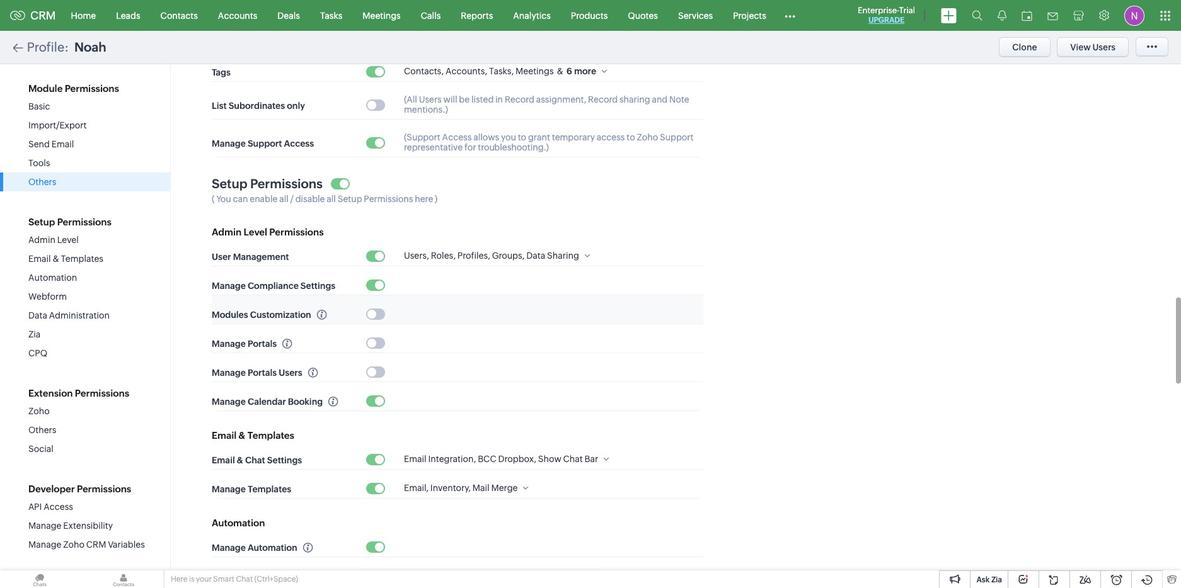 Task type: describe. For each thing, give the bounding box(es) containing it.
sharing
[[547, 251, 579, 261]]

view
[[1071, 42, 1091, 52]]

1 vertical spatial automation
[[212, 518, 265, 529]]

subordinates
[[229, 101, 285, 111]]

be
[[459, 95, 470, 105]]

send
[[28, 139, 50, 149]]

troubleshooting.)
[[478, 142, 549, 153]]

integration,
[[428, 455, 476, 465]]

profiles,
[[458, 251, 490, 261]]

view users
[[1071, 42, 1116, 52]]

home link
[[61, 0, 106, 31]]

enterprise-trial upgrade
[[858, 6, 915, 25]]

variables
[[108, 540, 145, 550]]

email up email,
[[404, 455, 427, 465]]

signals element
[[990, 0, 1014, 31]]

search element
[[965, 0, 990, 31]]

roles,
[[431, 251, 456, 261]]

upgrade
[[869, 16, 905, 25]]

permissions up "/"
[[250, 177, 323, 191]]

show
[[538, 455, 562, 465]]

level for admin level
[[57, 235, 79, 245]]

projects link
[[723, 0, 777, 31]]

users,
[[404, 251, 429, 261]]

grant
[[528, 132, 550, 142]]

data administration
[[28, 311, 110, 321]]

2 vertical spatial users
[[279, 368, 302, 378]]

clone button
[[999, 37, 1051, 57]]

0 vertical spatial templates
[[61, 254, 103, 264]]

developer
[[28, 484, 75, 495]]

2 to from the left
[[627, 132, 635, 142]]

analytics
[[513, 10, 551, 20]]

profile element
[[1117, 0, 1152, 31]]

manage automation
[[212, 543, 297, 553]]

permissions right extension
[[75, 388, 129, 399]]

2 vertical spatial zoho
[[63, 540, 84, 550]]

here
[[171, 576, 188, 584]]

user
[[212, 252, 231, 262]]

import/export
[[28, 120, 87, 131]]

reports
[[461, 10, 493, 20]]

your
[[196, 576, 212, 584]]

mails image
[[1048, 12, 1059, 20]]

& left '6'
[[557, 66, 564, 76]]

2 others from the top
[[28, 426, 56, 436]]

( you can enable all / disable all setup permissions here )
[[212, 194, 438, 204]]

0 horizontal spatial meetings
[[363, 10, 401, 20]]

1 horizontal spatial setup
[[212, 177, 247, 191]]

more
[[574, 66, 597, 76]]

1 horizontal spatial access
[[284, 138, 314, 149]]

manage for manage portals users
[[212, 368, 246, 378]]

tags
[[212, 67, 231, 77]]

users for (all
[[419, 95, 442, 105]]

projects
[[733, 10, 767, 20]]

chat right smart
[[236, 576, 253, 584]]

profile : noah
[[27, 40, 106, 54]]

users, roles, profiles, groups, data sharing
[[404, 251, 579, 261]]

1 horizontal spatial data
[[527, 251, 546, 261]]

can
[[233, 194, 248, 204]]

search image
[[972, 10, 983, 21]]

access
[[597, 132, 625, 142]]

deals
[[278, 10, 300, 20]]

manage for manage support access
[[212, 138, 246, 149]]

create menu element
[[934, 0, 965, 31]]

1 record from the left
[[505, 95, 535, 105]]

services
[[678, 10, 713, 20]]

api access
[[28, 502, 73, 513]]

2 vertical spatial setup
[[28, 217, 55, 228]]

accounts link
[[208, 0, 268, 31]]

create menu image
[[941, 8, 957, 23]]

2 record from the left
[[588, 95, 618, 105]]

tools
[[28, 158, 50, 168]]

is
[[189, 576, 195, 584]]

manage for manage zoho crm variables
[[28, 540, 61, 550]]

products
[[571, 10, 608, 20]]

access for (support access allows you to grant temporary access to zoho support representative for troubleshooting.)
[[442, 132, 472, 142]]

crm link
[[10, 9, 56, 22]]

1 vertical spatial zia
[[992, 576, 1002, 585]]

manage support access
[[212, 138, 314, 149]]

cpq
[[28, 349, 47, 359]]

0 horizontal spatial crm
[[30, 9, 56, 22]]

services link
[[668, 0, 723, 31]]

basic
[[28, 102, 50, 112]]

portals for manage portals users
[[248, 368, 277, 378]]

ask
[[977, 576, 990, 585]]

1 vertical spatial meetings
[[516, 66, 554, 76]]

email up manage templates
[[212, 456, 235, 466]]

tasks
[[320, 10, 343, 20]]

extension
[[28, 388, 73, 399]]

view users button
[[1057, 37, 1129, 57]]

permissions down the noah
[[65, 83, 119, 94]]

)
[[435, 194, 438, 204]]

admin for admin level
[[28, 235, 55, 245]]

contacts
[[161, 10, 198, 20]]

for
[[465, 142, 476, 153]]

quotes link
[[618, 0, 668, 31]]

sharing
[[620, 95, 650, 105]]

allows
[[474, 132, 499, 142]]

(support access allows you to grant temporary access to zoho support representative for troubleshooting.)
[[404, 132, 694, 153]]

developer permissions
[[28, 484, 131, 495]]

email down admin level
[[28, 254, 51, 264]]

and
[[652, 95, 668, 105]]

reports link
[[451, 0, 503, 31]]

& up manage templates
[[237, 456, 243, 466]]

management
[[233, 252, 289, 262]]

chat left bar
[[563, 455, 583, 465]]

1 to from the left
[[518, 132, 526, 142]]

1 vertical spatial settings
[[267, 456, 302, 466]]

email down import/export
[[52, 139, 74, 149]]

:
[[64, 40, 69, 54]]

quotes
[[628, 10, 658, 20]]

/
[[290, 194, 294, 204]]

0 vertical spatial setup permissions
[[212, 177, 323, 191]]

access for api access
[[44, 502, 73, 513]]

disable
[[295, 194, 325, 204]]

manage for manage calendar booking
[[212, 397, 246, 407]]

note
[[670, 95, 689, 105]]

enterprise-
[[858, 6, 899, 15]]

(ctrl+space)
[[254, 576, 298, 584]]

bcc
[[478, 455, 497, 465]]

trial
[[899, 6, 915, 15]]



Task type: vqa. For each thing, say whether or not it's contained in the screenshot.
Automation to the top
yes



Task type: locate. For each thing, give the bounding box(es) containing it.
permissions up extensibility
[[77, 484, 131, 495]]

meetings
[[363, 10, 401, 20], [516, 66, 554, 76]]

home
[[71, 10, 96, 20]]

manage up smart
[[212, 543, 246, 553]]

(all
[[404, 95, 417, 105]]

1 horizontal spatial email & templates
[[212, 431, 294, 441]]

data
[[527, 251, 546, 261], [28, 311, 47, 321]]

0 horizontal spatial to
[[518, 132, 526, 142]]

meetings left calls link at the left of page
[[363, 10, 401, 20]]

calendar
[[248, 397, 286, 407]]

Other Modules field
[[777, 5, 804, 26]]

send email
[[28, 139, 74, 149]]

1 vertical spatial setup
[[338, 194, 362, 204]]

email & templates up email & chat settings
[[212, 431, 294, 441]]

automation up webform
[[28, 273, 77, 283]]

user management
[[212, 252, 289, 262]]

1 vertical spatial users
[[419, 95, 442, 105]]

access down the developer
[[44, 502, 73, 513]]

manage for manage portals
[[212, 339, 246, 349]]

1 vertical spatial data
[[28, 311, 47, 321]]

clone
[[1013, 42, 1037, 52]]

email,
[[404, 484, 429, 494]]

email & templates
[[28, 254, 103, 264], [212, 431, 294, 441]]

email & chat settings
[[212, 456, 302, 466]]

representative
[[404, 142, 463, 153]]

1 horizontal spatial all
[[327, 194, 336, 204]]

social
[[28, 444, 53, 455]]

admin up user
[[212, 227, 242, 238]]

0 vertical spatial zia
[[28, 330, 41, 340]]

permissions down "/"
[[269, 227, 324, 238]]

support down note
[[660, 132, 694, 142]]

automation up (ctrl+space)
[[248, 543, 297, 553]]

2 all from the left
[[327, 194, 336, 204]]

permissions left here
[[364, 194, 413, 204]]

portals for manage portals
[[248, 339, 277, 349]]

settings up manage templates
[[267, 456, 302, 466]]

templates down email & chat settings
[[248, 485, 291, 495]]

manage down manage extensibility
[[28, 540, 61, 550]]

users right (all
[[419, 95, 442, 105]]

1 horizontal spatial record
[[588, 95, 618, 105]]

all left "/"
[[279, 194, 289, 204]]

here
[[415, 194, 433, 204]]

0 horizontal spatial zia
[[28, 330, 41, 340]]

(all users will be listed in record assignment, record sharing and note mentions.)
[[404, 95, 689, 115]]

&
[[557, 66, 564, 76], [53, 254, 59, 264], [239, 431, 246, 441], [237, 456, 243, 466]]

manage down modules
[[212, 339, 246, 349]]

zia right ask
[[992, 576, 1002, 585]]

inventory,
[[431, 484, 471, 494]]

chats image
[[0, 571, 79, 589]]

0 vertical spatial setup
[[212, 177, 247, 191]]

2 horizontal spatial access
[[442, 132, 472, 142]]

level for admin level permissions
[[244, 227, 267, 238]]

1 vertical spatial email & templates
[[212, 431, 294, 441]]

0 vertical spatial portals
[[248, 339, 277, 349]]

will
[[444, 95, 457, 105]]

automation
[[28, 273, 77, 283], [212, 518, 265, 529], [248, 543, 297, 553]]

users for view
[[1093, 42, 1116, 52]]

support
[[660, 132, 694, 142], [248, 138, 282, 149]]

admin for admin level permissions
[[212, 227, 242, 238]]

contacts link
[[150, 0, 208, 31]]

list subordinates only
[[212, 101, 305, 111]]

manage left calendar
[[212, 397, 246, 407]]

settings
[[301, 281, 336, 291], [267, 456, 302, 466]]

ask zia
[[977, 576, 1002, 585]]

accounts,
[[446, 66, 487, 76]]

1 vertical spatial zoho
[[28, 407, 50, 417]]

compliance
[[248, 281, 299, 291]]

access down 'only' at the left top of page
[[284, 138, 314, 149]]

extension permissions
[[28, 388, 129, 399]]

others down tools
[[28, 177, 56, 187]]

1 vertical spatial setup permissions
[[28, 217, 112, 228]]

& up email & chat settings
[[239, 431, 246, 441]]

crm
[[30, 9, 56, 22], [86, 540, 106, 550]]

1 others from the top
[[28, 177, 56, 187]]

0 horizontal spatial support
[[248, 138, 282, 149]]

modules customization
[[212, 310, 311, 320]]

0 horizontal spatial email & templates
[[28, 254, 103, 264]]

enable
[[250, 194, 278, 204]]

2 horizontal spatial setup
[[338, 194, 362, 204]]

2 vertical spatial automation
[[248, 543, 297, 553]]

(support
[[404, 132, 441, 142]]

zoho right access
[[637, 132, 658, 142]]

1 all from the left
[[279, 194, 289, 204]]

meetings right tasks,
[[516, 66, 554, 76]]

mentions.)
[[404, 105, 448, 115]]

admin level permissions
[[212, 227, 324, 238]]

permissions
[[65, 83, 119, 94], [250, 177, 323, 191], [364, 194, 413, 204], [57, 217, 112, 228], [269, 227, 324, 238], [75, 388, 129, 399], [77, 484, 131, 495]]

0 vertical spatial others
[[28, 177, 56, 187]]

zoho
[[637, 132, 658, 142], [28, 407, 50, 417], [63, 540, 84, 550]]

1 horizontal spatial meetings
[[516, 66, 554, 76]]

manage up modules
[[212, 281, 246, 291]]

1 horizontal spatial support
[[660, 132, 694, 142]]

listed
[[472, 95, 494, 105]]

2 horizontal spatial users
[[1093, 42, 1116, 52]]

api
[[28, 502, 42, 513]]

zoho inside (support access allows you to grant temporary access to zoho support representative for troubleshooting.)
[[637, 132, 658, 142]]

profile image
[[1125, 5, 1145, 26]]

manage down list
[[212, 138, 246, 149]]

record left sharing at the top right of the page
[[588, 95, 618, 105]]

0 vertical spatial email & templates
[[28, 254, 103, 264]]

manage for manage extensibility
[[28, 521, 61, 531]]

support inside (support access allows you to grant temporary access to zoho support representative for troubleshooting.)
[[660, 132, 694, 142]]

email
[[52, 139, 74, 149], [28, 254, 51, 264], [212, 431, 237, 441], [404, 455, 427, 465], [212, 456, 235, 466]]

only
[[287, 101, 305, 111]]

access left allows
[[442, 132, 472, 142]]

mail
[[473, 484, 490, 494]]

1 vertical spatial others
[[28, 426, 56, 436]]

0 horizontal spatial access
[[44, 502, 73, 513]]

portals down modules customization
[[248, 339, 277, 349]]

1 horizontal spatial admin
[[212, 227, 242, 238]]

email integration, bcc dropbox, show chat bar
[[404, 455, 599, 465]]

you
[[501, 132, 516, 142]]

to right access
[[627, 132, 635, 142]]

setup up admin level
[[28, 217, 55, 228]]

(
[[212, 194, 215, 204]]

portals up calendar
[[248, 368, 277, 378]]

setup up you
[[212, 177, 247, 191]]

assignment,
[[536, 95, 586, 105]]

0 horizontal spatial admin
[[28, 235, 55, 245]]

0 vertical spatial meetings
[[363, 10, 401, 20]]

calls link
[[411, 0, 451, 31]]

manage templates
[[212, 485, 291, 495]]

tasks,
[[489, 66, 514, 76]]

profile
[[27, 40, 64, 54]]

1 portals from the top
[[248, 339, 277, 349]]

zia
[[28, 330, 41, 340], [992, 576, 1002, 585]]

1 horizontal spatial level
[[244, 227, 267, 238]]

calls
[[421, 10, 441, 20]]

1 vertical spatial portals
[[248, 368, 277, 378]]

all right disable
[[327, 194, 336, 204]]

0 horizontal spatial all
[[279, 194, 289, 204]]

merge
[[491, 484, 518, 494]]

users up booking
[[279, 368, 302, 378]]

manage for manage compliance settings
[[212, 281, 246, 291]]

permissions up admin level
[[57, 217, 112, 228]]

crm down extensibility
[[86, 540, 106, 550]]

access inside (support access allows you to grant temporary access to zoho support representative for troubleshooting.)
[[442, 132, 472, 142]]

contacts image
[[84, 571, 163, 589]]

contacts, accounts, tasks, meetings & 6 more
[[404, 66, 597, 76]]

manage down manage portals
[[212, 368, 246, 378]]

level up user management at the left top of page
[[244, 227, 267, 238]]

manage for manage automation
[[212, 543, 246, 553]]

0 horizontal spatial setup
[[28, 217, 55, 228]]

templates down admin level
[[61, 254, 103, 264]]

record right in
[[505, 95, 535, 105]]

data left 'sharing'
[[527, 251, 546, 261]]

all
[[279, 194, 289, 204], [327, 194, 336, 204]]

0 vertical spatial zoho
[[637, 132, 658, 142]]

users inside "(all users will be listed in record assignment, record sharing and note mentions.)"
[[419, 95, 442, 105]]

users right view
[[1093, 42, 1116, 52]]

2 horizontal spatial zoho
[[637, 132, 658, 142]]

0 horizontal spatial setup permissions
[[28, 217, 112, 228]]

manage down email & chat settings
[[212, 485, 246, 495]]

0 vertical spatial crm
[[30, 9, 56, 22]]

calendar image
[[1022, 10, 1033, 20]]

1 horizontal spatial users
[[419, 95, 442, 105]]

webform
[[28, 292, 67, 302]]

data down webform
[[28, 311, 47, 321]]

0 horizontal spatial zoho
[[28, 407, 50, 417]]

0 vertical spatial settings
[[301, 281, 336, 291]]

0 vertical spatial users
[[1093, 42, 1116, 52]]

chat
[[563, 455, 583, 465], [245, 456, 265, 466], [236, 576, 253, 584]]

1 horizontal spatial zoho
[[63, 540, 84, 550]]

1 horizontal spatial setup permissions
[[212, 177, 323, 191]]

email up email & chat settings
[[212, 431, 237, 441]]

2 vertical spatial templates
[[248, 485, 291, 495]]

here is your smart chat (ctrl+space)
[[171, 576, 298, 584]]

customization
[[250, 310, 311, 320]]

bar
[[585, 455, 599, 465]]

list
[[212, 101, 227, 111]]

0 horizontal spatial level
[[57, 235, 79, 245]]

settings right the compliance
[[301, 281, 336, 291]]

6
[[567, 66, 572, 76]]

meetings link
[[353, 0, 411, 31]]

deals link
[[268, 0, 310, 31]]

crm up profile
[[30, 9, 56, 22]]

manage extensibility
[[28, 521, 113, 531]]

0 vertical spatial data
[[527, 251, 546, 261]]

setup permissions up admin level
[[28, 217, 112, 228]]

others up "social"
[[28, 426, 56, 436]]

1 horizontal spatial zia
[[992, 576, 1002, 585]]

analytics link
[[503, 0, 561, 31]]

accounts
[[218, 10, 257, 20]]

1 vertical spatial crm
[[86, 540, 106, 550]]

admin up webform
[[28, 235, 55, 245]]

signals image
[[998, 10, 1007, 21]]

0 horizontal spatial users
[[279, 368, 302, 378]]

others
[[28, 177, 56, 187], [28, 426, 56, 436]]

templates up email & chat settings
[[248, 431, 294, 441]]

1 vertical spatial templates
[[248, 431, 294, 441]]

email, inventory, mail merge
[[404, 484, 518, 494]]

to right you
[[518, 132, 526, 142]]

setup permissions up enable
[[212, 177, 323, 191]]

1 horizontal spatial crm
[[86, 540, 106, 550]]

2 portals from the top
[[248, 368, 277, 378]]

automation up manage automation
[[212, 518, 265, 529]]

level up webform
[[57, 235, 79, 245]]

chat up manage templates
[[245, 456, 265, 466]]

0 horizontal spatial record
[[505, 95, 535, 105]]

0 horizontal spatial data
[[28, 311, 47, 321]]

zia up cpq
[[28, 330, 41, 340]]

module
[[28, 83, 63, 94]]

manage for manage templates
[[212, 485, 246, 495]]

email & templates down admin level
[[28, 254, 103, 264]]

administration
[[49, 311, 110, 321]]

manage down api access on the left bottom of the page
[[28, 521, 61, 531]]

contacts,
[[404, 66, 444, 76]]

support down list subordinates only on the left top
[[248, 138, 282, 149]]

0 vertical spatial automation
[[28, 273, 77, 283]]

users inside button
[[1093, 42, 1116, 52]]

1 horizontal spatial to
[[627, 132, 635, 142]]

zoho down extension
[[28, 407, 50, 417]]

mails element
[[1040, 1, 1066, 30]]

& down admin level
[[53, 254, 59, 264]]

manage calendar booking
[[212, 397, 323, 407]]

zoho down manage extensibility
[[63, 540, 84, 550]]

setup right disable
[[338, 194, 362, 204]]



